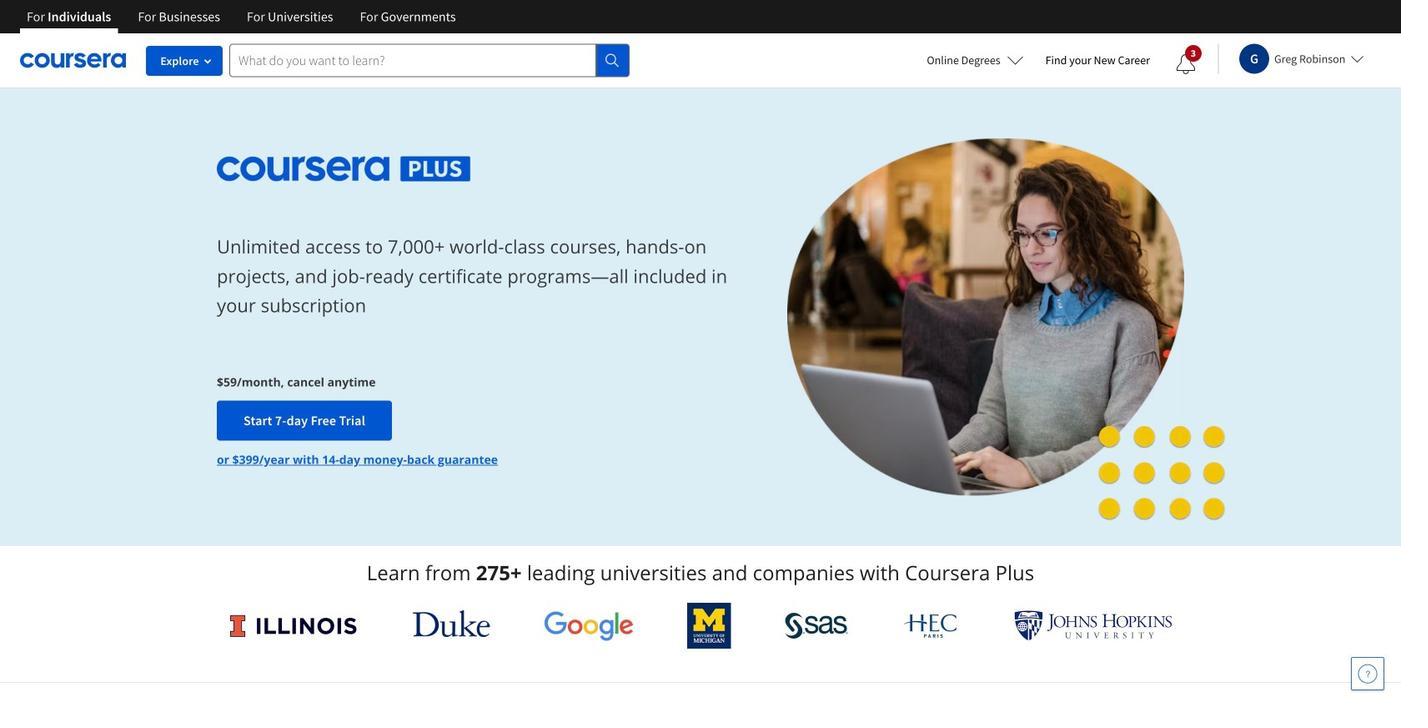 Task type: locate. For each thing, give the bounding box(es) containing it.
banner navigation
[[13, 0, 469, 33]]

help center image
[[1358, 664, 1378, 684]]

coursera image
[[20, 47, 126, 74]]

university of michigan image
[[688, 603, 732, 649]]

coursera plus image
[[217, 157, 471, 182]]

None search field
[[229, 44, 630, 77]]

university of illinois at urbana-champaign image
[[229, 613, 359, 640]]



Task type: describe. For each thing, give the bounding box(es) containing it.
sas image
[[785, 613, 849, 640]]

johns hopkins university image
[[1015, 611, 1173, 642]]

hec paris image
[[903, 609, 961, 643]]

duke university image
[[413, 611, 490, 637]]

What do you want to learn? text field
[[229, 44, 597, 77]]

google image
[[544, 611, 634, 642]]



Task type: vqa. For each thing, say whether or not it's contained in the screenshot.
your for past
no



